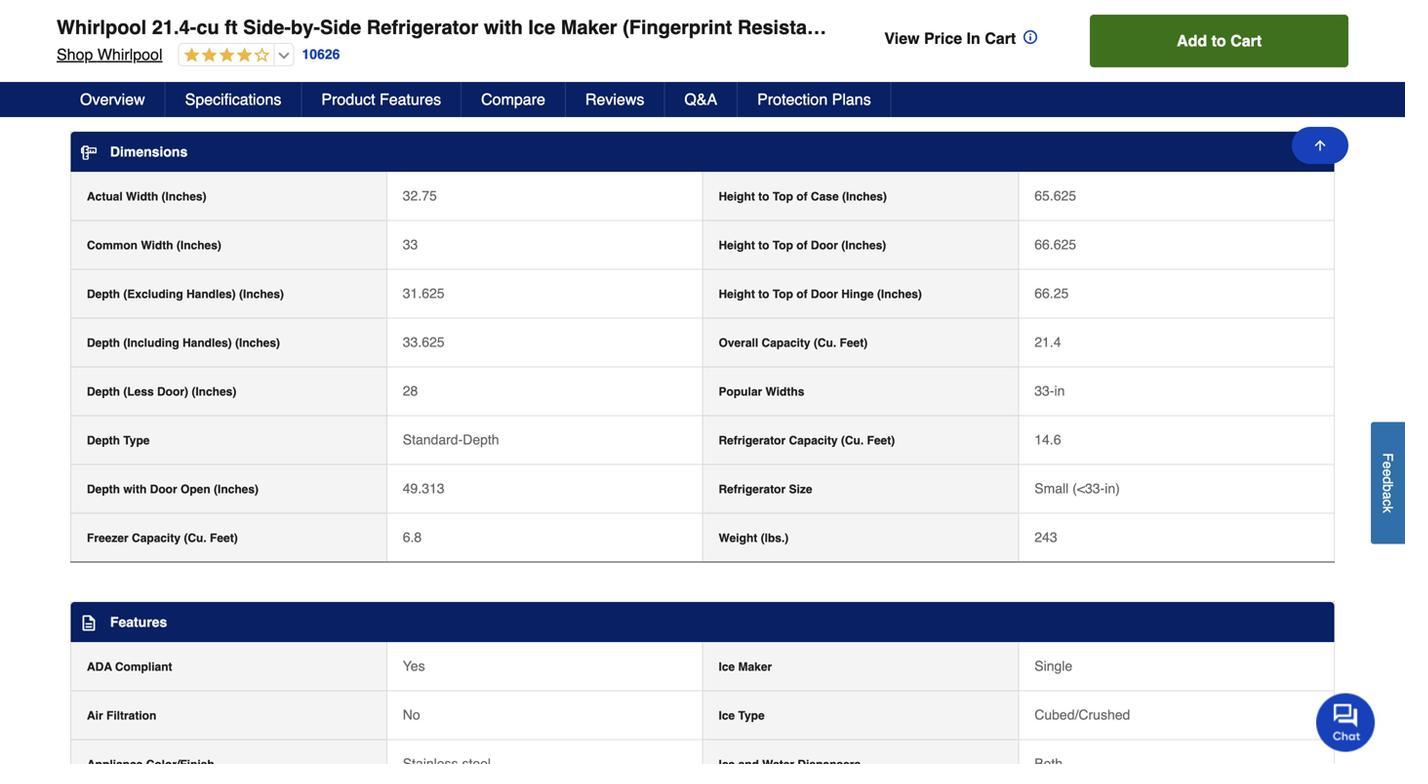 Task type: describe. For each thing, give the bounding box(es) containing it.
specifications button down 4.2 stars image
[[166, 82, 302, 117]]

f e e d b a c k button
[[1372, 422, 1406, 544]]

of for 66.625
[[797, 239, 808, 252]]

no
[[403, 707, 420, 723]]

reviews
[[586, 90, 645, 108]]

standard-
[[403, 432, 463, 448]]

width for 33
[[141, 239, 173, 252]]

(inches) right door)
[[192, 385, 237, 399]]

top for 66.25
[[773, 287, 794, 301]]

view price in cart
[[885, 29, 1017, 47]]

cart inside button
[[1231, 32, 1263, 50]]

door)
[[157, 385, 188, 399]]

0 horizontal spatial cart
[[985, 29, 1017, 47]]

height for 66.625
[[719, 239, 756, 252]]

view
[[885, 29, 920, 47]]

in
[[1055, 383, 1066, 399]]

weight (lbs.)
[[719, 531, 789, 545]]

handles) for 33.625
[[183, 336, 232, 350]]

1 vertical spatial with
[[123, 483, 147, 496]]

refrigerator capacity (cu. feet)
[[719, 434, 895, 448]]

33.625
[[403, 334, 445, 350]]

in)
[[1105, 481, 1121, 496]]

shop
[[57, 45, 93, 63]]

k
[[1381, 506, 1397, 513]]

freezer
[[87, 531, 129, 545]]

4.2 stars image
[[179, 47, 270, 65]]

depth type
[[87, 434, 150, 448]]

single
[[1035, 658, 1073, 674]]

widths
[[766, 385, 805, 399]]

arrow up image
[[1313, 138, 1329, 153]]

6.8
[[403, 530, 422, 545]]

depth (including handles) (inches)
[[87, 336, 280, 350]]

filtration
[[106, 709, 157, 723]]

to for height to top of door (inches)
[[759, 239, 770, 252]]

1 vertical spatial whirlpool
[[97, 45, 163, 63]]

reviews button
[[566, 82, 665, 117]]

(fingerprint
[[623, 16, 733, 39]]

plans
[[832, 90, 872, 108]]

(inches) up depth (excluding handles) (inches)
[[177, 239, 222, 252]]

66.625
[[1035, 237, 1077, 252]]

ice for no
[[719, 709, 735, 723]]

ice for yes
[[719, 660, 735, 674]]

depth (less door) (inches)
[[87, 385, 237, 399]]

freezer capacity (cu. feet)
[[87, 531, 238, 545]]

d
[[1381, 477, 1397, 484]]

cu
[[197, 16, 219, 39]]

protection plans
[[758, 90, 872, 108]]

whirlpool 21.4-cu ft side-by-side refrigerator with ice maker (fingerprint resistant stainless steel)
[[57, 16, 976, 39]]

(inches) down dimensions
[[162, 190, 207, 203]]

21.4-
[[152, 16, 197, 39]]

shop whirlpool
[[57, 45, 163, 63]]

info image
[[1017, 22, 1038, 44]]

door for 66.625
[[811, 239, 839, 252]]

14.6
[[1035, 432, 1062, 448]]

33
[[403, 237, 418, 252]]

height to top of case (inches)
[[719, 190, 887, 203]]

protection
[[758, 90, 828, 108]]

compliant
[[115, 660, 172, 674]]

(cu. for 14.6
[[841, 434, 864, 448]]

compare button
[[462, 82, 566, 117]]

standard-depth
[[403, 432, 499, 448]]

overview button
[[61, 82, 166, 117]]

refrigerator for 49.313
[[719, 483, 786, 496]]

features inside product features button
[[380, 90, 441, 108]]

type for ice type
[[739, 709, 765, 723]]

(inches) right open
[[214, 483, 259, 496]]

protection plans button
[[738, 82, 892, 117]]

stainless
[[831, 16, 917, 39]]

cubed/crushed
[[1035, 707, 1131, 723]]

c
[[1381, 499, 1397, 506]]

depth for 49.313
[[87, 483, 120, 496]]

ada
[[87, 660, 112, 674]]

height to top of door (inches)
[[719, 239, 887, 252]]

2 vertical spatial feet)
[[210, 531, 238, 545]]

small (<33-in)
[[1035, 481, 1121, 496]]

f
[[1381, 453, 1397, 461]]

width for 32.75
[[126, 190, 158, 203]]

dimensions image
[[81, 145, 97, 161]]

2 e from the top
[[1381, 469, 1397, 477]]

case
[[811, 190, 839, 203]]

overview
[[80, 90, 145, 108]]

weight
[[719, 531, 758, 545]]

by-
[[291, 16, 320, 39]]

product
[[322, 90, 375, 108]]

in
[[967, 29, 981, 47]]

66.25
[[1035, 285, 1069, 301]]

(inches) right hinge at the top of the page
[[878, 287, 923, 301]]

32.75
[[403, 188, 437, 203]]

resistant
[[738, 16, 826, 39]]

height to top of door hinge (inches)
[[719, 287, 923, 301]]

side-
[[243, 16, 291, 39]]

actual
[[87, 190, 123, 203]]

33-
[[1035, 383, 1055, 399]]

28
[[403, 383, 418, 399]]



Task type: locate. For each thing, give the bounding box(es) containing it.
specifications down 4.2 stars image
[[185, 90, 282, 108]]

2 vertical spatial (cu.
[[184, 531, 207, 545]]

1 horizontal spatial with
[[484, 16, 523, 39]]

2 top from the top
[[773, 239, 794, 252]]

compare
[[481, 90, 546, 108]]

open
[[181, 483, 211, 496]]

2 vertical spatial ice
[[719, 709, 735, 723]]

2 vertical spatial refrigerator
[[719, 483, 786, 496]]

height down height to top of case (inches)
[[719, 239, 756, 252]]

features up the 'compliant'
[[110, 614, 167, 630]]

0 vertical spatial of
[[797, 190, 808, 203]]

add to cart
[[1178, 32, 1263, 50]]

width right common at left
[[141, 239, 173, 252]]

0 horizontal spatial (cu.
[[184, 531, 207, 545]]

ada compliant
[[87, 660, 172, 674]]

33-in
[[1035, 383, 1066, 399]]

side
[[320, 16, 361, 39]]

refrigerator size
[[719, 483, 813, 496]]

21.4
[[1035, 334, 1062, 350]]

2 vertical spatial door
[[150, 483, 177, 496]]

popular widths
[[719, 385, 805, 399]]

2 vertical spatial of
[[797, 287, 808, 301]]

3 of from the top
[[797, 287, 808, 301]]

door down case
[[811, 239, 839, 252]]

0 vertical spatial whirlpool
[[57, 16, 147, 39]]

of down height to top of door (inches)
[[797, 287, 808, 301]]

(cu. for 21.4
[[814, 336, 837, 350]]

1 vertical spatial top
[[773, 239, 794, 252]]

type down (less
[[123, 434, 150, 448]]

ft
[[225, 16, 238, 39]]

capacity for 14.6
[[789, 434, 838, 448]]

features right product
[[380, 90, 441, 108]]

65.625
[[1035, 188, 1077, 203]]

(excluding
[[123, 287, 183, 301]]

width right actual at left
[[126, 190, 158, 203]]

feet)
[[840, 336, 868, 350], [868, 434, 895, 448], [210, 531, 238, 545]]

top for 66.625
[[773, 239, 794, 252]]

(inches) right case
[[843, 190, 887, 203]]

1 vertical spatial refrigerator
[[719, 434, 786, 448]]

to for height to top of door hinge (inches)
[[759, 287, 770, 301]]

1 top from the top
[[773, 190, 794, 203]]

door for 66.25
[[811, 287, 839, 301]]

0 horizontal spatial with
[[123, 483, 147, 496]]

to down height to top of case (inches)
[[759, 239, 770, 252]]

e up b
[[1381, 469, 1397, 477]]

product features button
[[302, 82, 462, 117]]

steel)
[[922, 16, 976, 39]]

cart
[[985, 29, 1017, 47], [1231, 32, 1263, 50]]

handles) down depth (excluding handles) (inches)
[[183, 336, 232, 350]]

q&a
[[685, 90, 718, 108]]

0 vertical spatial with
[[484, 16, 523, 39]]

a
[[1381, 492, 1397, 499]]

actual width (inches)
[[87, 190, 207, 203]]

0 vertical spatial maker
[[561, 16, 618, 39]]

1 vertical spatial (cu.
[[841, 434, 864, 448]]

1 vertical spatial of
[[797, 239, 808, 252]]

b
[[1381, 484, 1397, 492]]

ice type
[[719, 709, 765, 723]]

overall capacity (cu. feet)
[[719, 336, 868, 350]]

2 horizontal spatial (cu.
[[841, 434, 864, 448]]

0 vertical spatial handles)
[[186, 287, 236, 301]]

2 vertical spatial capacity
[[132, 531, 181, 545]]

with
[[484, 16, 523, 39], [123, 483, 147, 496]]

0 vertical spatial feet)
[[840, 336, 868, 350]]

refrigerator left size
[[719, 483, 786, 496]]

to inside button
[[1212, 32, 1227, 50]]

specifications down shop whirlpool at the top of page
[[72, 67, 231, 94]]

(inches) down depth (excluding handles) (inches)
[[235, 336, 280, 350]]

1 horizontal spatial maker
[[739, 660, 772, 674]]

1 e from the top
[[1381, 461, 1397, 469]]

depth for 31.625
[[87, 287, 120, 301]]

specifications button down (fingerprint at the top of page
[[51, 50, 1355, 112]]

1 horizontal spatial cart
[[1231, 32, 1263, 50]]

(inches) up hinge at the top of the page
[[842, 239, 887, 252]]

0 vertical spatial capacity
[[762, 336, 811, 350]]

ice up 'compare'
[[529, 16, 556, 39]]

of for 66.25
[[797, 287, 808, 301]]

(cu.
[[814, 336, 837, 350], [841, 434, 864, 448], [184, 531, 207, 545]]

1 vertical spatial feet)
[[868, 434, 895, 448]]

capacity right the freezer
[[132, 531, 181, 545]]

maker up ice type
[[739, 660, 772, 674]]

refrigerator down popular widths
[[719, 434, 786, 448]]

door left hinge at the top of the page
[[811, 287, 839, 301]]

1 vertical spatial handles)
[[183, 336, 232, 350]]

with up 'compare'
[[484, 16, 523, 39]]

0 vertical spatial refrigerator
[[367, 16, 479, 39]]

depth for 33.625
[[87, 336, 120, 350]]

height for 66.25
[[719, 287, 756, 301]]

height up height to top of door (inches)
[[719, 190, 756, 203]]

(lbs.)
[[761, 531, 789, 545]]

1 horizontal spatial (cu.
[[814, 336, 837, 350]]

air
[[87, 709, 103, 723]]

(inches) up the depth (including handles) (inches)
[[239, 287, 284, 301]]

handles) for 31.625
[[186, 287, 236, 301]]

0 vertical spatial ice
[[529, 16, 556, 39]]

maker
[[561, 16, 618, 39], [739, 660, 772, 674]]

to up overall
[[759, 287, 770, 301]]

0 vertical spatial type
[[123, 434, 150, 448]]

1 vertical spatial door
[[811, 287, 839, 301]]

top down height to top of case (inches)
[[773, 239, 794, 252]]

with down depth type
[[123, 483, 147, 496]]

f e e d b a c k
[[1381, 453, 1397, 513]]

cart right add
[[1231, 32, 1263, 50]]

(less
[[123, 385, 154, 399]]

overall
[[719, 336, 759, 350]]

feet) for 21.4
[[840, 336, 868, 350]]

e up d
[[1381, 461, 1397, 469]]

2 vertical spatial top
[[773, 287, 794, 301]]

of for 65.625
[[797, 190, 808, 203]]

common
[[87, 239, 138, 252]]

specifications button
[[51, 50, 1355, 112], [166, 82, 302, 117]]

type down ice maker
[[739, 709, 765, 723]]

handles) up the depth (including handles) (inches)
[[186, 287, 236, 301]]

chevron up image
[[1314, 71, 1334, 90]]

whirlpool up overview
[[97, 45, 163, 63]]

49.313
[[403, 481, 445, 496]]

dimensions
[[110, 144, 188, 160]]

refrigerator
[[367, 16, 479, 39], [719, 434, 786, 448], [719, 483, 786, 496]]

capacity right overall
[[762, 336, 811, 350]]

e
[[1381, 461, 1397, 469], [1381, 469, 1397, 477]]

size
[[789, 483, 813, 496]]

type
[[123, 434, 150, 448], [739, 709, 765, 723]]

maker up reviews
[[561, 16, 618, 39]]

1 of from the top
[[797, 190, 808, 203]]

0 vertical spatial height
[[719, 190, 756, 203]]

2 vertical spatial height
[[719, 287, 756, 301]]

of left case
[[797, 190, 808, 203]]

1 vertical spatial features
[[110, 614, 167, 630]]

height for 65.625
[[719, 190, 756, 203]]

depth for standard-depth
[[87, 434, 120, 448]]

1 horizontal spatial features
[[380, 90, 441, 108]]

air filtration
[[87, 709, 157, 723]]

depth (excluding handles) (inches)
[[87, 287, 284, 301]]

to for add to cart
[[1212, 32, 1227, 50]]

1 vertical spatial height
[[719, 239, 756, 252]]

top left case
[[773, 190, 794, 203]]

ice down ice maker
[[719, 709, 735, 723]]

ice maker
[[719, 660, 772, 674]]

0 horizontal spatial type
[[123, 434, 150, 448]]

10626
[[302, 47, 340, 62]]

0 vertical spatial features
[[380, 90, 441, 108]]

product features
[[322, 90, 441, 108]]

whirlpool
[[57, 16, 147, 39], [97, 45, 163, 63]]

to for height to top of case (inches)
[[759, 190, 770, 203]]

(including
[[123, 336, 179, 350]]

top up overall capacity (cu. feet)
[[773, 287, 794, 301]]

door left open
[[150, 483, 177, 496]]

whirlpool up shop whirlpool at the top of page
[[57, 16, 147, 39]]

common width (inches)
[[87, 239, 222, 252]]

chat invite button image
[[1317, 693, 1377, 752]]

1 vertical spatial maker
[[739, 660, 772, 674]]

2 of from the top
[[797, 239, 808, 252]]

refrigerator right the side
[[367, 16, 479, 39]]

0 horizontal spatial maker
[[561, 16, 618, 39]]

hinge
[[842, 287, 874, 301]]

top for 65.625
[[773, 190, 794, 203]]

height up overall
[[719, 287, 756, 301]]

feet) for 14.6
[[868, 434, 895, 448]]

features
[[380, 90, 441, 108], [110, 614, 167, 630]]

1 height from the top
[[719, 190, 756, 203]]

1 vertical spatial capacity
[[789, 434, 838, 448]]

add
[[1178, 32, 1208, 50]]

0 vertical spatial width
[[126, 190, 158, 203]]

0 vertical spatial top
[[773, 190, 794, 203]]

notes image
[[81, 616, 97, 631]]

(<33-
[[1073, 481, 1105, 496]]

ice up ice type
[[719, 660, 735, 674]]

capacity
[[762, 336, 811, 350], [789, 434, 838, 448], [132, 531, 181, 545]]

0 vertical spatial (cu.
[[814, 336, 837, 350]]

depth with door open (inches)
[[87, 483, 259, 496]]

0 horizontal spatial features
[[110, 614, 167, 630]]

cart right in
[[985, 29, 1017, 47]]

0 vertical spatial door
[[811, 239, 839, 252]]

1 horizontal spatial type
[[739, 709, 765, 723]]

capacity up size
[[789, 434, 838, 448]]

2 height from the top
[[719, 239, 756, 252]]

refrigerator for standard-depth
[[719, 434, 786, 448]]

(inches)
[[162, 190, 207, 203], [843, 190, 887, 203], [177, 239, 222, 252], [842, 239, 887, 252], [239, 287, 284, 301], [878, 287, 923, 301], [235, 336, 280, 350], [192, 385, 237, 399], [214, 483, 259, 496]]

1 vertical spatial ice
[[719, 660, 735, 674]]

add to cart button
[[1091, 15, 1349, 67]]

31.625
[[403, 285, 445, 301]]

q&a button
[[665, 82, 738, 117]]

ice
[[529, 16, 556, 39], [719, 660, 735, 674], [719, 709, 735, 723]]

price
[[925, 29, 963, 47]]

yes
[[403, 658, 425, 674]]

1 vertical spatial type
[[739, 709, 765, 723]]

type for depth type
[[123, 434, 150, 448]]

depth for 28
[[87, 385, 120, 399]]

to left case
[[759, 190, 770, 203]]

3 top from the top
[[773, 287, 794, 301]]

1 vertical spatial width
[[141, 239, 173, 252]]

capacity for 21.4
[[762, 336, 811, 350]]

of down height to top of case (inches)
[[797, 239, 808, 252]]

to right add
[[1212, 32, 1227, 50]]

3 height from the top
[[719, 287, 756, 301]]

depth
[[87, 287, 120, 301], [87, 336, 120, 350], [87, 385, 120, 399], [463, 432, 499, 448], [87, 434, 120, 448], [87, 483, 120, 496]]



Task type: vqa. For each thing, say whether or not it's contained in the screenshot.


